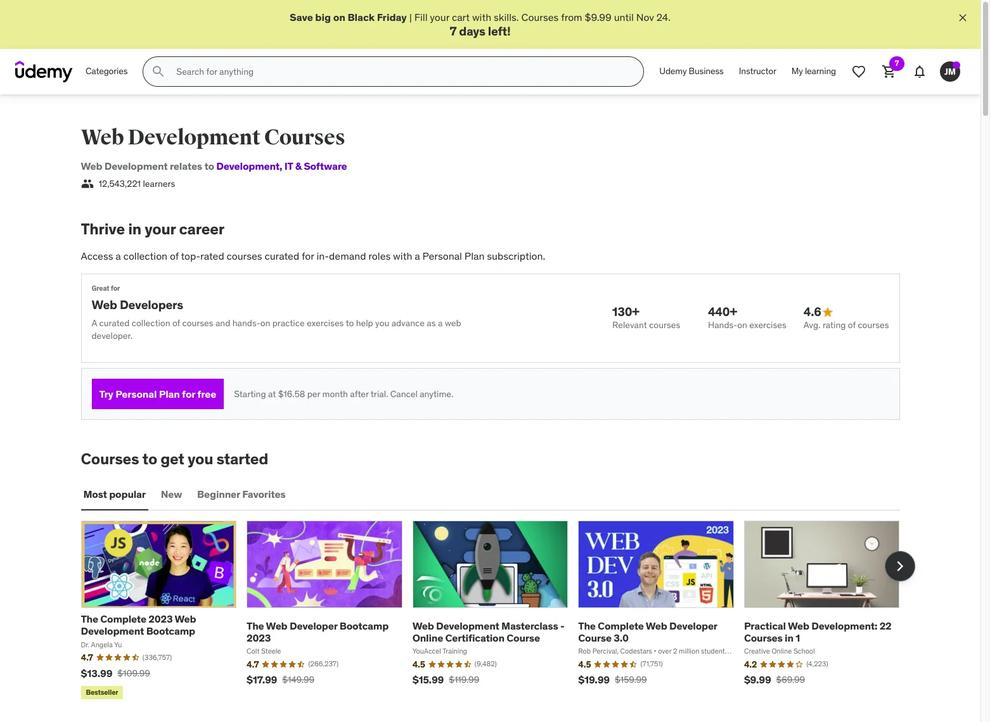 Task type: describe. For each thing, give the bounding box(es) containing it.
curated inside great for web developers a curated collection of courses and hands-on practice exercises to help you advance as a web developer.
[[99, 318, 130, 329]]

web inside the complete web developer course 3.0
[[646, 620, 667, 633]]

and
[[215, 318, 230, 329]]

popular
[[109, 488, 146, 501]]

my learning
[[792, 66, 836, 77]]

big
[[315, 11, 331, 23]]

most
[[83, 488, 107, 501]]

jm
[[945, 66, 956, 77]]

the web developer bootcamp 2023 link
[[247, 620, 389, 645]]

0 vertical spatial plan
[[465, 250, 485, 263]]

the web developer bootcamp 2023
[[247, 620, 389, 645]]

for inside great for web developers a curated collection of courses and hands-on practice exercises to help you advance as a web developer.
[[111, 284, 120, 293]]

cancel
[[390, 388, 418, 400]]

12,543,221 learners
[[99, 178, 175, 189]]

udemy
[[660, 66, 687, 77]]

web development masterclass - online certification course link
[[413, 620, 565, 645]]

demand
[[329, 250, 366, 263]]

days
[[459, 24, 485, 39]]

the complete 2023 web development bootcamp
[[81, 613, 196, 638]]

the for course
[[578, 620, 596, 633]]

business
[[689, 66, 724, 77]]

beginner favorites button
[[195, 479, 288, 510]]

get
[[161, 450, 184, 469]]

$16.58
[[278, 388, 305, 400]]

access
[[81, 250, 113, 263]]

web inside the web developer bootcamp 2023
[[266, 620, 288, 633]]

most popular button
[[81, 479, 148, 510]]

my
[[792, 66, 803, 77]]

small image
[[81, 178, 94, 190]]

beginner favorites
[[197, 488, 286, 501]]

web inside 'web development masterclass - online certification course'
[[413, 620, 434, 633]]

udemy business link
[[652, 57, 731, 87]]

2023 inside the complete 2023 web development bootcamp
[[149, 613, 173, 626]]

new button
[[158, 479, 185, 510]]

jm link
[[935, 57, 966, 87]]

nov
[[636, 11, 654, 23]]

you have alerts image
[[953, 62, 960, 69]]

save
[[290, 11, 313, 23]]

0 horizontal spatial to
[[142, 450, 157, 469]]

per
[[307, 388, 320, 400]]

the for development
[[81, 613, 98, 626]]

thrive in your career
[[81, 220, 224, 239]]

0 horizontal spatial a
[[116, 250, 121, 263]]

new
[[161, 488, 182, 501]]

notifications image
[[912, 64, 927, 79]]

exercises inside 440+ hands-on exercises
[[750, 320, 787, 331]]

anytime.
[[420, 388, 454, 400]]

the complete web developer course 3.0
[[578, 620, 717, 645]]

1 vertical spatial personal
[[115, 388, 157, 400]]

bootcamp inside the web developer bootcamp 2023
[[340, 620, 389, 633]]

free
[[197, 388, 216, 400]]

save big on black friday | fill your cart with skills. courses from $9.99 until nov 24. 7 days left!
[[290, 11, 671, 39]]

in inside thrive in your career element
[[128, 220, 141, 239]]

left!
[[488, 24, 511, 39]]

with inside save big on black friday | fill your cart with skills. courses from $9.99 until nov 24. 7 days left!
[[472, 11, 491, 23]]

course inside 'web development masterclass - online certification course'
[[507, 632, 540, 645]]

440+ hands-on exercises
[[708, 304, 787, 331]]

online
[[413, 632, 443, 645]]

of right rating
[[848, 320, 856, 331]]

categories
[[86, 66, 128, 77]]

courses inside great for web developers a curated collection of courses and hands-on practice exercises to help you advance as a web developer.
[[182, 318, 213, 329]]

hands-
[[708, 320, 737, 331]]

0 vertical spatial personal
[[423, 250, 462, 263]]

bootcamp inside the complete 2023 web development bootcamp
[[146, 625, 195, 638]]

22
[[880, 620, 892, 633]]

started
[[217, 450, 268, 469]]

starting
[[234, 388, 266, 400]]

web inside great for web developers a curated collection of courses and hands-on practice exercises to help you advance as a web developer.
[[92, 297, 117, 312]]

submit search image
[[151, 64, 166, 79]]

3.0
[[614, 632, 629, 645]]

great for web developers a curated collection of courses and hands-on practice exercises to help you advance as a web developer.
[[92, 284, 461, 342]]

courses up &
[[264, 124, 345, 151]]

7 link
[[874, 57, 905, 87]]

next image
[[890, 556, 910, 577]]

development for web development courses
[[128, 124, 260, 151]]

on for 440+
[[737, 320, 747, 331]]

rated
[[200, 250, 224, 263]]

career
[[179, 220, 224, 239]]

courses to get you started
[[81, 450, 268, 469]]

4.6
[[804, 304, 822, 320]]

courses inside the 'practical web development: 22 courses in 1'
[[744, 632, 783, 645]]

&
[[295, 160, 302, 173]]

certification
[[445, 632, 505, 645]]

avg.
[[804, 320, 821, 331]]

130+
[[612, 304, 640, 320]]

courses up most popular
[[81, 450, 139, 469]]

udemy image
[[15, 61, 73, 83]]

1 horizontal spatial a
[[415, 250, 420, 263]]

-
[[560, 620, 565, 633]]

2 vertical spatial for
[[182, 388, 195, 400]]

learners
[[143, 178, 175, 189]]

relates
[[170, 160, 202, 173]]

web developers link
[[92, 297, 183, 312]]

shopping cart with 7 items image
[[882, 64, 897, 79]]

black
[[348, 11, 375, 23]]

instructor
[[739, 66, 776, 77]]

web development courses
[[81, 124, 345, 151]]

Search for anything text field
[[174, 61, 628, 83]]

courses right rated on the top left of page
[[227, 250, 262, 263]]

rating
[[823, 320, 846, 331]]

you inside great for web developers a curated collection of courses and hands-on practice exercises to help you advance as a web developer.
[[375, 318, 389, 329]]

of inside great for web developers a curated collection of courses and hands-on practice exercises to help you advance as a web developer.
[[172, 318, 180, 329]]

on inside great for web developers a curated collection of courses and hands-on practice exercises to help you advance as a web developer.
[[260, 318, 270, 329]]



Task type: locate. For each thing, give the bounding box(es) containing it.
cart
[[452, 11, 470, 23]]

to right the 'relates'
[[204, 160, 214, 173]]

as
[[427, 318, 436, 329]]

collection down 'thrive in your career'
[[123, 250, 167, 263]]

thrive in your career element
[[81, 220, 900, 421]]

1 vertical spatial in
[[785, 632, 794, 645]]

udemy business
[[660, 66, 724, 77]]

web
[[81, 124, 124, 151], [81, 160, 102, 173], [92, 297, 117, 312], [175, 613, 196, 626], [266, 620, 288, 633], [413, 620, 434, 633], [646, 620, 667, 633], [788, 620, 809, 633]]

subscription.
[[487, 250, 545, 263]]

1 vertical spatial 7
[[895, 58, 899, 68]]

on for save
[[333, 11, 345, 23]]

hands-
[[232, 318, 260, 329]]

your
[[430, 11, 450, 23], [145, 220, 176, 239]]

courses left from
[[521, 11, 559, 23]]

1 vertical spatial 2023
[[247, 632, 271, 645]]

with inside thrive in your career element
[[393, 250, 412, 263]]

0 vertical spatial you
[[375, 318, 389, 329]]

courses
[[521, 11, 559, 23], [264, 124, 345, 151], [81, 450, 139, 469], [744, 632, 783, 645]]

you right the get
[[188, 450, 213, 469]]

for
[[302, 250, 314, 263], [111, 284, 120, 293], [182, 388, 195, 400]]

2 horizontal spatial for
[[302, 250, 314, 263]]

1 horizontal spatial exercises
[[750, 320, 787, 331]]

2023 inside the web developer bootcamp 2023
[[247, 632, 271, 645]]

1 vertical spatial to
[[346, 318, 354, 329]]

2 horizontal spatial the
[[578, 620, 596, 633]]

1 horizontal spatial on
[[333, 11, 345, 23]]

courses inside 130+ relevant courses
[[649, 320, 680, 331]]

top-
[[181, 250, 200, 263]]

roles
[[369, 250, 391, 263]]

course left the 3.0
[[578, 632, 612, 645]]

1 vertical spatial plan
[[159, 388, 180, 400]]

developer inside the complete web developer course 3.0
[[670, 620, 717, 633]]

friday
[[377, 11, 407, 23]]

exercises right practice
[[307, 318, 344, 329]]

with up "days"
[[472, 11, 491, 23]]

favorites
[[242, 488, 286, 501]]

1 course from the left
[[507, 632, 540, 645]]

0 horizontal spatial the
[[81, 613, 98, 626]]

course inside the complete web developer course 3.0
[[578, 632, 612, 645]]

advance
[[392, 318, 425, 329]]

starting at $16.58 per month after trial. cancel anytime.
[[234, 388, 454, 400]]

relevant
[[612, 320, 647, 331]]

2 horizontal spatial on
[[737, 320, 747, 331]]

1 horizontal spatial for
[[182, 388, 195, 400]]

of down developers
[[172, 318, 180, 329]]

1 horizontal spatial you
[[375, 318, 389, 329]]

1
[[796, 632, 800, 645]]

0 vertical spatial 2023
[[149, 613, 173, 626]]

plan left subscription. at the top
[[465, 250, 485, 263]]

the inside the web developer bootcamp 2023
[[247, 620, 264, 633]]

web inside the 'practical web development: 22 courses in 1'
[[788, 620, 809, 633]]

your inside save big on black friday | fill your cart with skills. courses from $9.99 until nov 24. 7 days left!
[[430, 11, 450, 23]]

curated up developer.
[[99, 318, 130, 329]]

130+ relevant courses
[[612, 304, 680, 331]]

1 vertical spatial with
[[393, 250, 412, 263]]

on inside save big on black friday | fill your cart with skills. courses from $9.99 until nov 24. 7 days left!
[[333, 11, 345, 23]]

course
[[507, 632, 540, 645], [578, 632, 612, 645]]

2 horizontal spatial a
[[438, 318, 443, 329]]

the inside the complete 2023 web development bootcamp
[[81, 613, 98, 626]]

1 horizontal spatial plan
[[465, 250, 485, 263]]

0 vertical spatial for
[[302, 250, 314, 263]]

practical web development: 22 courses in 1 link
[[744, 620, 892, 645]]

2 horizontal spatial to
[[346, 318, 354, 329]]

complete inside the complete web developer course 3.0
[[598, 620, 644, 633]]

with right roles on the top of the page
[[393, 250, 412, 263]]

masterclass
[[502, 620, 558, 633]]

courses right relevant
[[649, 320, 680, 331]]

categories button
[[78, 57, 135, 87]]

my learning link
[[784, 57, 844, 87]]

development inside the complete 2023 web development bootcamp
[[81, 625, 144, 638]]

complete for course
[[598, 620, 644, 633]]

for right great
[[111, 284, 120, 293]]

0 horizontal spatial you
[[188, 450, 213, 469]]

development link
[[216, 160, 280, 173]]

development for web development relates to development it & software
[[104, 160, 168, 173]]

personal right try
[[115, 388, 157, 400]]

1 horizontal spatial the
[[247, 620, 264, 633]]

1 horizontal spatial bootcamp
[[340, 620, 389, 633]]

12,543,221
[[99, 178, 141, 189]]

collection
[[123, 250, 167, 263], [132, 318, 170, 329]]

0 horizontal spatial 2023
[[149, 613, 173, 626]]

close image
[[957, 11, 969, 24]]

carousel element
[[81, 521, 915, 702]]

0 vertical spatial 7
[[450, 24, 457, 39]]

7 inside save big on black friday | fill your cart with skills. courses from $9.99 until nov 24. 7 days left!
[[450, 24, 457, 39]]

courses left and
[[182, 318, 213, 329]]

0 vertical spatial your
[[430, 11, 450, 23]]

exercises inside great for web developers a curated collection of courses and hands-on practice exercises to help you advance as a web developer.
[[307, 318, 344, 329]]

courses
[[227, 250, 262, 263], [182, 318, 213, 329], [649, 320, 680, 331], [858, 320, 889, 331]]

it
[[285, 160, 293, 173]]

1 horizontal spatial 7
[[895, 58, 899, 68]]

exercises
[[307, 318, 344, 329], [750, 320, 787, 331]]

1 horizontal spatial curated
[[265, 250, 299, 263]]

small image
[[822, 306, 834, 319]]

web development relates to development it & software
[[81, 160, 347, 173]]

a
[[116, 250, 121, 263], [415, 250, 420, 263], [438, 318, 443, 329]]

1 horizontal spatial course
[[578, 632, 612, 645]]

on right big
[[333, 11, 345, 23]]

2023
[[149, 613, 173, 626], [247, 632, 271, 645]]

to inside great for web developers a curated collection of courses and hands-on practice exercises to help you advance as a web developer.
[[346, 318, 354, 329]]

1 horizontal spatial complete
[[598, 620, 644, 633]]

to left help in the left of the page
[[346, 318, 354, 329]]

exercises left avg.
[[750, 320, 787, 331]]

0 horizontal spatial developer
[[290, 620, 338, 633]]

in right thrive
[[128, 220, 141, 239]]

2 developer from the left
[[670, 620, 717, 633]]

in left the 1
[[785, 632, 794, 645]]

thrive
[[81, 220, 125, 239]]

web development masterclass - online certification course
[[413, 620, 565, 645]]

collection down developers
[[132, 318, 170, 329]]

1 horizontal spatial personal
[[423, 250, 462, 263]]

0 horizontal spatial 7
[[450, 24, 457, 39]]

7
[[450, 24, 457, 39], [895, 58, 899, 68]]

to left the get
[[142, 450, 157, 469]]

1 vertical spatial curated
[[99, 318, 130, 329]]

your left 'career'
[[145, 220, 176, 239]]

personal right roles on the top of the page
[[423, 250, 462, 263]]

0 horizontal spatial course
[[507, 632, 540, 645]]

1 horizontal spatial with
[[472, 11, 491, 23]]

the
[[81, 613, 98, 626], [247, 620, 264, 633], [578, 620, 596, 633]]

instructor link
[[731, 57, 784, 87]]

1 horizontal spatial in
[[785, 632, 794, 645]]

a inside great for web developers a curated collection of courses and hands-on practice exercises to help you advance as a web developer.
[[438, 318, 443, 329]]

7 down cart
[[450, 24, 457, 39]]

0 horizontal spatial complete
[[100, 613, 146, 626]]

collection inside great for web developers a curated collection of courses and hands-on practice exercises to help you advance as a web developer.
[[132, 318, 170, 329]]

until
[[614, 11, 634, 23]]

1 vertical spatial you
[[188, 450, 213, 469]]

0 horizontal spatial in
[[128, 220, 141, 239]]

2 course from the left
[[578, 632, 612, 645]]

from
[[561, 11, 582, 23]]

skills.
[[494, 11, 519, 23]]

complete inside the complete 2023 web development bootcamp
[[100, 613, 146, 626]]

courses inside save big on black friday | fill your cart with skills. courses from $9.99 until nov 24. 7 days left!
[[521, 11, 559, 23]]

for left in-
[[302, 250, 314, 263]]

a right roles on the top of the page
[[415, 250, 420, 263]]

web inside the complete 2023 web development bootcamp
[[175, 613, 196, 626]]

0 horizontal spatial personal
[[115, 388, 157, 400]]

a right as
[[438, 318, 443, 329]]

0 vertical spatial curated
[[265, 250, 299, 263]]

0 vertical spatial in
[[128, 220, 141, 239]]

2 vertical spatial to
[[142, 450, 157, 469]]

for left free
[[182, 388, 195, 400]]

0 vertical spatial with
[[472, 11, 491, 23]]

0 horizontal spatial for
[[111, 284, 120, 293]]

|
[[409, 11, 412, 23]]

1 horizontal spatial your
[[430, 11, 450, 23]]

1 vertical spatial collection
[[132, 318, 170, 329]]

1 horizontal spatial developer
[[670, 620, 717, 633]]

great
[[92, 284, 109, 293]]

development for web development masterclass - online certification course
[[436, 620, 499, 633]]

0 vertical spatial to
[[204, 160, 214, 173]]

1 developer from the left
[[290, 620, 338, 633]]

access a collection of top-rated courses curated for in-demand roles with a personal plan subscription.
[[81, 250, 545, 263]]

the complete 2023 web development bootcamp link
[[81, 613, 196, 638]]

0 vertical spatial collection
[[123, 250, 167, 263]]

month
[[322, 388, 348, 400]]

avg. rating of courses
[[804, 320, 889, 331]]

the complete web developer course 3.0 link
[[578, 620, 717, 645]]

in-
[[317, 250, 329, 263]]

courses right rating
[[858, 320, 889, 331]]

after
[[350, 388, 369, 400]]

0 horizontal spatial on
[[260, 318, 270, 329]]

your right fill
[[430, 11, 450, 23]]

most popular
[[83, 488, 146, 501]]

0 horizontal spatial your
[[145, 220, 176, 239]]

you right help in the left of the page
[[375, 318, 389, 329]]

wishlist image
[[851, 64, 867, 79]]

help
[[356, 318, 373, 329]]

developer inside the web developer bootcamp 2023
[[290, 620, 338, 633]]

developers
[[120, 297, 183, 312]]

you
[[375, 318, 389, 329], [188, 450, 213, 469]]

in
[[128, 220, 141, 239], [785, 632, 794, 645]]

0 horizontal spatial plan
[[159, 388, 180, 400]]

1 horizontal spatial 2023
[[247, 632, 271, 645]]

a right access
[[116, 250, 121, 263]]

0 horizontal spatial exercises
[[307, 318, 344, 329]]

complete for development
[[100, 613, 146, 626]]

learning
[[805, 66, 836, 77]]

the inside the complete web developer course 3.0
[[578, 620, 596, 633]]

curated left in-
[[265, 250, 299, 263]]

web
[[445, 318, 461, 329]]

1 vertical spatial your
[[145, 220, 176, 239]]

try
[[99, 388, 113, 400]]

0 horizontal spatial with
[[393, 250, 412, 263]]

0 horizontal spatial bootcamp
[[146, 625, 195, 638]]

development inside 'web development masterclass - online certification course'
[[436, 620, 499, 633]]

7 left notifications icon
[[895, 58, 899, 68]]

development:
[[812, 620, 878, 633]]

plan left free
[[159, 388, 180, 400]]

of left top-
[[170, 250, 179, 263]]

developer.
[[92, 330, 133, 342]]

practical
[[744, 620, 786, 633]]

try personal plan for free link
[[92, 379, 224, 410]]

the for 2023
[[247, 620, 264, 633]]

1 horizontal spatial to
[[204, 160, 214, 173]]

try personal plan for free
[[99, 388, 216, 400]]

on left practice
[[260, 318, 270, 329]]

it & software link
[[280, 160, 347, 173]]

courses left the 1
[[744, 632, 783, 645]]

24.
[[657, 11, 671, 23]]

1 vertical spatial for
[[111, 284, 120, 293]]

0 horizontal spatial curated
[[99, 318, 130, 329]]

on inside 440+ hands-on exercises
[[737, 320, 747, 331]]

practical web development: 22 courses in 1
[[744, 620, 892, 645]]

practice
[[272, 318, 305, 329]]

plan
[[465, 250, 485, 263], [159, 388, 180, 400]]

trial.
[[371, 388, 388, 400]]

on right 440+
[[737, 320, 747, 331]]

course left -
[[507, 632, 540, 645]]

$9.99
[[585, 11, 612, 23]]

in inside the 'practical web development: 22 courses in 1'
[[785, 632, 794, 645]]

curated
[[265, 250, 299, 263], [99, 318, 130, 329]]

of
[[170, 250, 179, 263], [172, 318, 180, 329], [848, 320, 856, 331]]



Task type: vqa. For each thing, say whether or not it's contained in the screenshot.
1st Modules
no



